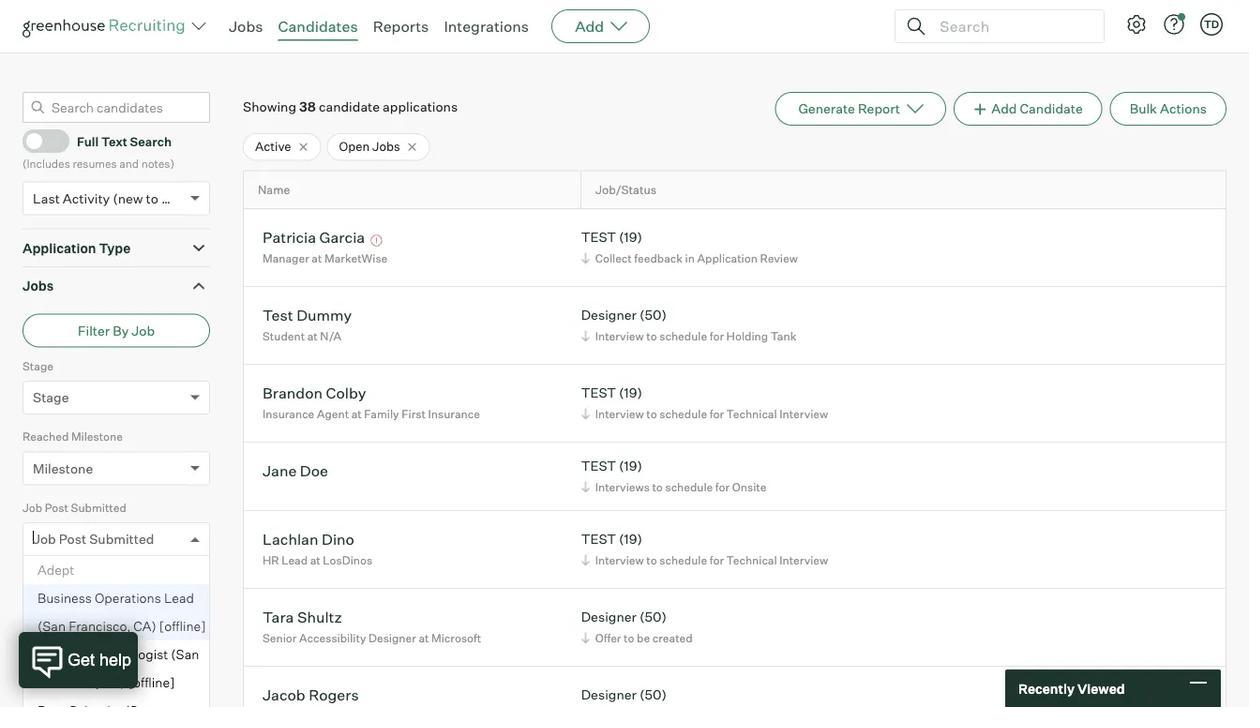 Task type: locate. For each thing, give the bounding box(es) containing it.
2 (50) from the top
[[640, 609, 667, 625]]

0 horizontal spatial ca)
[[102, 675, 125, 691]]

technical down onsite
[[727, 553, 777, 567]]

insurance right first at bottom
[[428, 407, 480, 421]]

name
[[258, 183, 290, 197]]

0 vertical spatial jobs
[[229, 17, 263, 36]]

holding
[[727, 329, 768, 343]]

for inside designer (50) interview to schedule for holding tank
[[710, 329, 724, 343]]

jobs
[[229, 17, 263, 36], [372, 139, 400, 154], [23, 278, 54, 294]]

(19) up interviews on the bottom of page
[[619, 458, 642, 474]]

marketwise
[[325, 251, 388, 265]]

test (19) interview to schedule for technical interview down 'interviews to schedule for onsite' link
[[581, 531, 828, 567]]

to right offer
[[624, 631, 634, 645]]

test for hr lead at losdinos
[[581, 531, 616, 547]]

0 vertical spatial (san
[[38, 618, 66, 635]]

0 vertical spatial milestone
[[71, 430, 123, 444]]

reached milestone
[[23, 430, 123, 444]]

candidates
[[88, 8, 302, 64], [278, 17, 358, 36]]

technical for lachlan dino
[[727, 553, 777, 567]]

creative technologist (san francisco, ca) [offline]
[[38, 646, 199, 691]]

designer inside designer (50) interview to schedule for holding tank
[[581, 307, 637, 323]]

active
[[255, 139, 291, 154]]

be
[[63, 572, 77, 587], [637, 631, 650, 645]]

application down last
[[23, 240, 96, 256]]

at inside tara shultz senior accessibility designer at microsoft
[[419, 631, 429, 645]]

losdinos
[[323, 553, 372, 567]]

jacob rogers link
[[263, 685, 359, 707]]

to down feedback
[[646, 329, 657, 343]]

submission
[[95, 605, 159, 620]]

to up designer (50) offer to be created at bottom
[[646, 553, 657, 567]]

(50) up the offer to be created link
[[640, 609, 667, 625]]

0 horizontal spatial be
[[63, 572, 77, 587]]

designer inside designer (50) offer to be created
[[581, 609, 637, 625]]

colby
[[326, 383, 366, 402]]

1 interview to schedule for technical interview link from the top
[[578, 405, 833, 423]]

for
[[710, 329, 724, 343], [710, 407, 724, 421], [715, 480, 730, 494], [710, 553, 724, 567]]

2 vertical spatial jobs
[[23, 278, 54, 294]]

interview to schedule for technical interview link up the test (19) interviews to schedule for onsite
[[578, 405, 833, 423]]

0 vertical spatial ca)
[[134, 618, 156, 635]]

(19)
[[619, 229, 642, 245], [619, 385, 642, 401], [619, 458, 642, 474], [619, 531, 642, 547]]

add
[[575, 17, 604, 36], [992, 101, 1017, 117]]

(50) up the interview to schedule for holding tank link
[[640, 307, 667, 323]]

2 test from the top
[[581, 385, 616, 401]]

technical for brandon colby
[[727, 407, 777, 421]]

technical up onsite
[[727, 407, 777, 421]]

submitted down the reached milestone 'element'
[[71, 501, 126, 515]]

lead inside business operations lead (san francisco, ca) [offline]
[[164, 590, 194, 607]]

interview for lachlan dino
[[595, 553, 644, 567]]

2 interview to schedule for technical interview link from the top
[[578, 551, 833, 569]]

test (19) interviews to schedule for onsite
[[581, 458, 767, 494]]

1 vertical spatial interview to schedule for technical interview link
[[578, 551, 833, 569]]

interview inside designer (50) interview to schedule for holding tank
[[595, 329, 644, 343]]

1 test from the top
[[581, 229, 616, 245]]

1 vertical spatial (san
[[171, 646, 199, 663]]

1 vertical spatial technical
[[727, 553, 777, 567]]

patricia garcia
[[263, 228, 365, 246]]

at inside lachlan dino hr lead at losdinos
[[310, 553, 321, 567]]

business operations lead (san francisco, ca) [offline] option
[[23, 584, 209, 641]]

for left onsite
[[715, 480, 730, 494]]

1 vertical spatial be
[[637, 631, 650, 645]]

at inside test dummy student at n/a
[[307, 329, 318, 343]]

interview to schedule for technical interview link for dino
[[578, 551, 833, 569]]

jobs left "candidates" link at top
[[229, 17, 263, 36]]

[offline] inside creative technologist (san francisco, ca) [offline]
[[128, 675, 175, 691]]

all candidates
[[23, 8, 302, 64]]

job/status
[[596, 183, 657, 197]]

1 vertical spatial lead
[[164, 590, 194, 607]]

ca) up technologist
[[134, 618, 156, 635]]

manager at marketwise
[[263, 251, 388, 265]]

1 vertical spatial jobs
[[372, 139, 400, 154]]

0 vertical spatial job
[[132, 322, 155, 339]]

filter by job
[[78, 322, 155, 339]]

1 horizontal spatial be
[[637, 631, 650, 645]]

reached milestone element
[[23, 428, 210, 499]]

(50) inside designer (50) offer to be created
[[640, 609, 667, 625]]

1 horizontal spatial application
[[697, 251, 758, 265]]

job
[[132, 322, 155, 339], [23, 501, 42, 515], [33, 531, 56, 547]]

milestone down reached milestone
[[33, 460, 93, 477]]

schedule down 'interviews to schedule for onsite' link
[[660, 553, 707, 567]]

[offline] down technologist
[[128, 675, 175, 691]]

add candidate link
[[954, 92, 1103, 126]]

to
[[146, 190, 158, 207], [646, 329, 657, 343], [646, 407, 657, 421], [652, 480, 663, 494], [646, 553, 657, 567], [624, 631, 634, 645]]

interview to schedule for technical interview link for colby
[[578, 405, 833, 423]]

(san
[[38, 618, 66, 635], [171, 646, 199, 663]]

to for tara shultz
[[624, 631, 634, 645]]

2 vertical spatial (50)
[[640, 687, 667, 703]]

(san inside business operations lead (san francisco, ca) [offline]
[[38, 618, 66, 635]]

1 insurance from the left
[[263, 407, 314, 421]]

ca)
[[134, 618, 156, 635], [102, 675, 125, 691]]

0 vertical spatial francisco,
[[69, 618, 131, 635]]

candidate
[[1020, 101, 1083, 117]]

(50) inside designer (50) interview to schedule for holding tank
[[640, 307, 667, 323]]

job post submitted down the reached milestone 'element'
[[23, 501, 126, 515]]

for down 'interviews to schedule for onsite' link
[[710, 553, 724, 567]]

0 horizontal spatial lead
[[164, 590, 194, 607]]

open jobs
[[339, 139, 400, 154]]

at down colby
[[351, 407, 362, 421]]

0 vertical spatial be
[[63, 572, 77, 587]]

1 (50) from the top
[[640, 307, 667, 323]]

application right "in"
[[697, 251, 758, 265]]

0 vertical spatial interview to schedule for technical interview link
[[578, 405, 833, 423]]

student
[[263, 329, 305, 343]]

ca) up data scientist (san francisco, ca) [offline] "option"
[[102, 675, 125, 691]]

at down lachlan dino link
[[310, 553, 321, 567]]

2 test (19) interview to schedule for technical interview from the top
[[581, 531, 828, 567]]

job post submitted up sent
[[33, 531, 154, 547]]

generate report
[[799, 101, 900, 117]]

1 vertical spatial post
[[59, 531, 86, 547]]

bulk
[[1130, 101, 1157, 117]]

(19) inside test (19) collect feedback in application review
[[619, 229, 642, 245]]

0 horizontal spatial (san
[[38, 618, 66, 635]]

be right to
[[63, 572, 77, 587]]

for for dino
[[710, 553, 724, 567]]

designer up offer
[[581, 609, 637, 625]]

technical
[[727, 407, 777, 421], [727, 553, 777, 567]]

test inside test (19) collect feedback in application review
[[581, 229, 616, 245]]

td button
[[1197, 9, 1227, 39]]

add inside popup button
[[575, 17, 604, 36]]

3 test from the top
[[581, 458, 616, 474]]

designer for designer (50) offer to be created
[[581, 609, 637, 625]]

1 technical from the top
[[727, 407, 777, 421]]

reports link
[[373, 17, 429, 36]]

at inside "brandon colby insurance agent at family first insurance"
[[351, 407, 362, 421]]

0 vertical spatial (50)
[[640, 307, 667, 323]]

to for brandon colby
[[646, 407, 657, 421]]

viewed
[[1078, 680, 1125, 697]]

activity
[[63, 190, 110, 207]]

1 vertical spatial add
[[992, 101, 1017, 117]]

interview to schedule for technical interview link
[[578, 405, 833, 423], [578, 551, 833, 569]]

lachlan dino hr lead at losdinos
[[263, 530, 372, 567]]

stage element
[[23, 357, 210, 428]]

search
[[130, 134, 172, 149]]

interview
[[595, 329, 644, 343], [595, 407, 644, 421], [780, 407, 828, 421], [595, 553, 644, 567], [780, 553, 828, 567]]

stage
[[23, 359, 53, 373], [33, 389, 69, 406]]

1 horizontal spatial (san
[[171, 646, 199, 663]]

tara
[[263, 607, 294, 626]]

38
[[299, 99, 316, 115]]

0 vertical spatial lead
[[282, 553, 308, 567]]

4 test from the top
[[581, 531, 616, 547]]

(includes
[[23, 156, 70, 170]]

1 horizontal spatial lead
[[282, 553, 308, 567]]

microsoft
[[431, 631, 481, 645]]

form right a
[[84, 668, 116, 684]]

Pending submission checkbox
[[26, 605, 38, 617]]

0 vertical spatial job post submitted
[[23, 501, 126, 515]]

milestone
[[71, 430, 123, 444], [33, 460, 93, 477]]

(19) down interviews on the bottom of page
[[619, 531, 642, 547]]

in
[[685, 251, 695, 265]]

0 horizontal spatial insurance
[[263, 407, 314, 421]]

td button
[[1201, 13, 1223, 36]]

1 vertical spatial [offline]
[[128, 675, 175, 691]]

(san right technologist
[[171, 646, 199, 663]]

test (19) interview to schedule for technical interview down the interview to schedule for holding tank link
[[581, 385, 828, 421]]

dummy
[[296, 305, 352, 324]]

0 vertical spatial [offline]
[[159, 618, 206, 635]]

be left created
[[637, 631, 650, 645]]

(san down pending submission option
[[38, 618, 66, 635]]

1 horizontal spatial insurance
[[428, 407, 480, 421]]

1 (19) from the top
[[619, 229, 642, 245]]

(19) up the collect
[[619, 229, 642, 245]]

(19) down the interview to schedule for holding tank link
[[619, 385, 642, 401]]

onsite
[[732, 480, 767, 494]]

integrations link
[[444, 17, 529, 36]]

for for colby
[[710, 407, 724, 421]]

1 vertical spatial (50)
[[640, 609, 667, 625]]

jobs right open
[[372, 139, 400, 154]]

0 horizontal spatial form
[[23, 637, 50, 651]]

2 (19) from the top
[[619, 385, 642, 401]]

0 vertical spatial stage
[[23, 359, 53, 373]]

schedule left the holding at the right top of the page
[[660, 329, 707, 343]]

to right interviews on the bottom of page
[[652, 480, 663, 494]]

2 technical from the top
[[727, 553, 777, 567]]

1 vertical spatial submitted
[[89, 531, 154, 547]]

schedule for dummy
[[660, 329, 707, 343]]

1 vertical spatial milestone
[[33, 460, 93, 477]]

francisco, inside creative technologist (san francisco, ca) [offline]
[[38, 675, 100, 691]]

interview for brandon colby
[[595, 407, 644, 421]]

[offline] right submission
[[159, 618, 206, 635]]

to for lachlan dino
[[646, 553, 657, 567]]

submitted
[[71, 501, 126, 515], [89, 531, 154, 547]]

test
[[581, 229, 616, 245], [581, 385, 616, 401], [581, 458, 616, 474], [581, 531, 616, 547]]

3 (19) from the top
[[619, 458, 642, 474]]

test (19) interview to schedule for technical interview for colby
[[581, 385, 828, 421]]

rogers
[[309, 685, 359, 704]]

2 vertical spatial job
[[33, 531, 56, 547]]

to inside designer (50) offer to be created
[[624, 631, 634, 645]]

hr
[[263, 553, 279, 567]]

1 vertical spatial francisco,
[[38, 675, 100, 691]]

job post submitted
[[23, 501, 126, 515], [33, 531, 154, 547]]

add for add candidate
[[992, 101, 1017, 117]]

0 vertical spatial technical
[[727, 407, 777, 421]]

schedule left onsite
[[665, 480, 713, 494]]

1 vertical spatial job
[[23, 501, 42, 515]]

schedule inside the test (19) interviews to schedule for onsite
[[665, 480, 713, 494]]

filter by job button
[[23, 314, 210, 348]]

checkmark image
[[31, 134, 45, 147]]

(50)
[[640, 307, 667, 323], [640, 609, 667, 625], [640, 687, 667, 703]]

to up the test (19) interviews to schedule for onsite
[[646, 407, 657, 421]]

schedule up the test (19) interviews to schedule for onsite
[[660, 407, 707, 421]]

for left the holding at the right top of the page
[[710, 329, 724, 343]]

0 vertical spatial add
[[575, 17, 604, 36]]

tara shultz senior accessibility designer at microsoft
[[263, 607, 481, 645]]

text
[[101, 134, 127, 149]]

test for insurance agent at family first insurance
[[581, 385, 616, 401]]

1 vertical spatial form
[[84, 668, 116, 684]]

actions
[[1160, 101, 1207, 117]]

insurance down brandon
[[263, 407, 314, 421]]

milestone down stage element
[[71, 430, 123, 444]]

1 horizontal spatial jobs
[[229, 17, 263, 36]]

schedule inside designer (50) interview to schedule for holding tank
[[660, 329, 707, 343]]

creative
[[38, 646, 87, 663]]

agent
[[317, 407, 349, 421]]

1 vertical spatial test (19) interview to schedule for technical interview
[[581, 531, 828, 567]]

lead right operations
[[164, 590, 194, 607]]

designer (50) interview to schedule for holding tank
[[581, 307, 797, 343]]

lead down lachlan
[[282, 553, 308, 567]]

for up the test (19) interviews to schedule for onsite
[[710, 407, 724, 421]]

jobs down the application type in the top of the page
[[23, 278, 54, 294]]

interview to schedule for technical interview link down 'interviews to schedule for onsite' link
[[578, 551, 833, 569]]

application inside test (19) collect feedback in application review
[[697, 251, 758, 265]]

candidate
[[319, 99, 380, 115]]

0 horizontal spatial jobs
[[23, 278, 54, 294]]

1 horizontal spatial add
[[992, 101, 1017, 117]]

0 horizontal spatial add
[[575, 17, 604, 36]]

submitted up sent
[[89, 531, 154, 547]]

designer down offer
[[581, 687, 637, 703]]

form
[[23, 637, 50, 651], [84, 668, 116, 684]]

0 horizontal spatial application
[[23, 240, 96, 256]]

form down pending submission option
[[23, 637, 50, 651]]

and
[[119, 156, 139, 170]]

designer down the collect
[[581, 307, 637, 323]]

ca) inside business operations lead (san francisco, ca) [offline]
[[134, 618, 156, 635]]

to inside designer (50) interview to schedule for holding tank
[[646, 329, 657, 343]]

at left n/a
[[307, 329, 318, 343]]

at left microsoft
[[419, 631, 429, 645]]

None field
[[33, 524, 38, 555]]

2 horizontal spatial jobs
[[372, 139, 400, 154]]

francisco, inside business operations lead (san francisco, ca) [offline]
[[69, 618, 131, 635]]

1 test (19) interview to schedule for technical interview from the top
[[581, 385, 828, 421]]

designer right the accessibility
[[369, 631, 416, 645]]

1 vertical spatial ca)
[[102, 675, 125, 691]]

0 vertical spatial test (19) interview to schedule for technical interview
[[581, 385, 828, 421]]

(19) for manager at marketwise
[[619, 229, 642, 245]]

(50) down the offer to be created link
[[640, 687, 667, 703]]

4 (19) from the top
[[619, 531, 642, 547]]

type
[[99, 240, 131, 256]]

(19) for hr lead at losdinos
[[619, 531, 642, 547]]

lachlan dino link
[[263, 530, 354, 551]]

1 horizontal spatial ca)
[[134, 618, 156, 635]]

add button
[[552, 9, 650, 43]]



Task type: vqa. For each thing, say whether or not it's contained in the screenshot.
Board Name
no



Task type: describe. For each thing, give the bounding box(es) containing it.
recently
[[1019, 680, 1075, 697]]

test dummy link
[[263, 305, 352, 327]]

old)
[[161, 190, 186, 207]]

designer for designer (50)
[[581, 687, 637, 703]]

test (19) collect feedback in application review
[[581, 229, 798, 265]]

job post submitted element
[[23, 499, 210, 707]]

test
[[263, 305, 293, 324]]

showing 38 candidate applications
[[243, 99, 458, 115]]

recently viewed
[[1019, 680, 1125, 697]]

(19) for insurance agent at family first insurance
[[619, 385, 642, 401]]

interviews to schedule for onsite link
[[578, 478, 771, 496]]

test dummy student at n/a
[[263, 305, 352, 343]]

designer inside tara shultz senior accessibility designer at microsoft
[[369, 631, 416, 645]]

all
[[23, 8, 79, 64]]

1 horizontal spatial form
[[84, 668, 116, 684]]

(50) for test dummy
[[640, 307, 667, 323]]

jane
[[263, 461, 297, 480]]

open
[[339, 139, 370, 154]]

bulk actions link
[[1110, 92, 1227, 126]]

td
[[1204, 18, 1219, 30]]

garcia
[[319, 228, 365, 246]]

select a form
[[33, 668, 116, 684]]

for for dummy
[[710, 329, 724, 343]]

configure image
[[1125, 13, 1148, 36]]

to for test dummy
[[646, 329, 657, 343]]

patricia garcia link
[[263, 228, 365, 249]]

last activity (new to old) option
[[33, 190, 186, 207]]

lead inside lachlan dino hr lead at losdinos
[[282, 553, 308, 567]]

2 insurance from the left
[[428, 407, 480, 421]]

manager
[[263, 251, 309, 265]]

schedule for dino
[[660, 553, 707, 567]]

business operations lead (san francisco, ca) [offline]
[[38, 590, 206, 635]]

to inside the test (19) interviews to schedule for onsite
[[652, 480, 663, 494]]

tank
[[771, 329, 797, 343]]

1 vertical spatial stage
[[33, 389, 69, 406]]

test for manager at marketwise
[[581, 229, 616, 245]]

reports
[[373, 17, 429, 36]]

To be sent checkbox
[[26, 572, 38, 584]]

operations
[[95, 590, 161, 607]]

pending
[[46, 605, 92, 620]]

n/a
[[320, 329, 341, 343]]

lachlan
[[263, 530, 318, 548]]

none field inside job post submitted element
[[33, 524, 38, 555]]

full text search (includes resumes and notes)
[[23, 134, 174, 170]]

3 (50) from the top
[[640, 687, 667, 703]]

0 vertical spatial submitted
[[71, 501, 126, 515]]

collect feedback in application review link
[[578, 249, 803, 267]]

0 vertical spatial form
[[23, 637, 50, 651]]

tara shultz link
[[263, 607, 342, 629]]

candidate reports are now available! apply filters and select "view in app" element
[[775, 92, 946, 126]]

jacob rogers
[[263, 685, 359, 704]]

resumes
[[73, 156, 117, 170]]

feedback
[[634, 251, 683, 265]]

pending submission
[[46, 605, 159, 620]]

interviews
[[595, 480, 650, 494]]

patricia
[[263, 228, 316, 246]]

(19) inside the test (19) interviews to schedule for onsite
[[619, 458, 642, 474]]

sent
[[80, 572, 104, 587]]

integrations
[[444, 17, 529, 36]]

jane doe link
[[263, 461, 328, 483]]

filter
[[78, 322, 110, 339]]

accessibility
[[299, 631, 366, 645]]

job inside button
[[132, 322, 155, 339]]

generate
[[799, 101, 855, 117]]

interview for test dummy
[[595, 329, 644, 343]]

review
[[760, 251, 798, 265]]

test inside the test (19) interviews to schedule for onsite
[[581, 458, 616, 474]]

patricia garcia has been in application review for more than 5 days image
[[368, 235, 385, 246]]

to
[[46, 572, 60, 587]]

(san inside creative technologist (san francisco, ca) [offline]
[[171, 646, 199, 663]]

a
[[74, 668, 82, 684]]

at down patricia garcia link
[[312, 251, 322, 265]]

designer for designer (50) interview to schedule for holding tank
[[581, 307, 637, 323]]

report
[[858, 101, 900, 117]]

full
[[77, 134, 99, 149]]

Search candidates field
[[23, 92, 210, 123]]

brandon
[[263, 383, 323, 402]]

first
[[402, 407, 426, 421]]

candidates link
[[278, 17, 358, 36]]

notes)
[[141, 156, 174, 170]]

doe
[[300, 461, 328, 480]]

brandon colby link
[[263, 383, 366, 405]]

senior
[[263, 631, 297, 645]]

greenhouse recruiting image
[[23, 15, 191, 38]]

schedule for colby
[[660, 407, 707, 421]]

add for add
[[575, 17, 604, 36]]

designer (50) offer to be created
[[581, 609, 693, 645]]

generate report button
[[775, 92, 946, 126]]

for inside the test (19) interviews to schedule for onsite
[[715, 480, 730, 494]]

last
[[33, 190, 60, 207]]

offer to be created link
[[578, 629, 697, 647]]

collect
[[595, 251, 632, 265]]

applications
[[383, 99, 458, 115]]

Search text field
[[935, 13, 1087, 40]]

test (19) interview to schedule for technical interview for dino
[[581, 531, 828, 567]]

data scientist (san francisco, ca) [offline] option
[[23, 697, 209, 707]]

(new
[[113, 190, 143, 207]]

(50) for tara shultz
[[640, 609, 667, 625]]

jobs link
[[229, 17, 263, 36]]

business
[[38, 590, 92, 607]]

by
[[113, 322, 129, 339]]

be inside designer (50) offer to be created
[[637, 631, 650, 645]]

select
[[33, 668, 71, 684]]

creative technologist (san francisco, ca) [offline] option
[[23, 641, 209, 697]]

1 vertical spatial job post submitted
[[33, 531, 154, 547]]

offer
[[595, 631, 621, 645]]

ca) inside creative technologist (san francisco, ca) [offline]
[[102, 675, 125, 691]]

application type
[[23, 240, 131, 256]]

technologist
[[90, 646, 168, 663]]

adept
[[38, 562, 74, 578]]

to left old)
[[146, 190, 158, 207]]

form element
[[23, 635, 210, 706]]

0 vertical spatial post
[[45, 501, 68, 515]]

interview to schedule for holding tank link
[[578, 327, 801, 345]]

jane doe
[[263, 461, 328, 480]]

[offline] inside business operations lead (san francisco, ca) [offline]
[[159, 618, 206, 635]]



